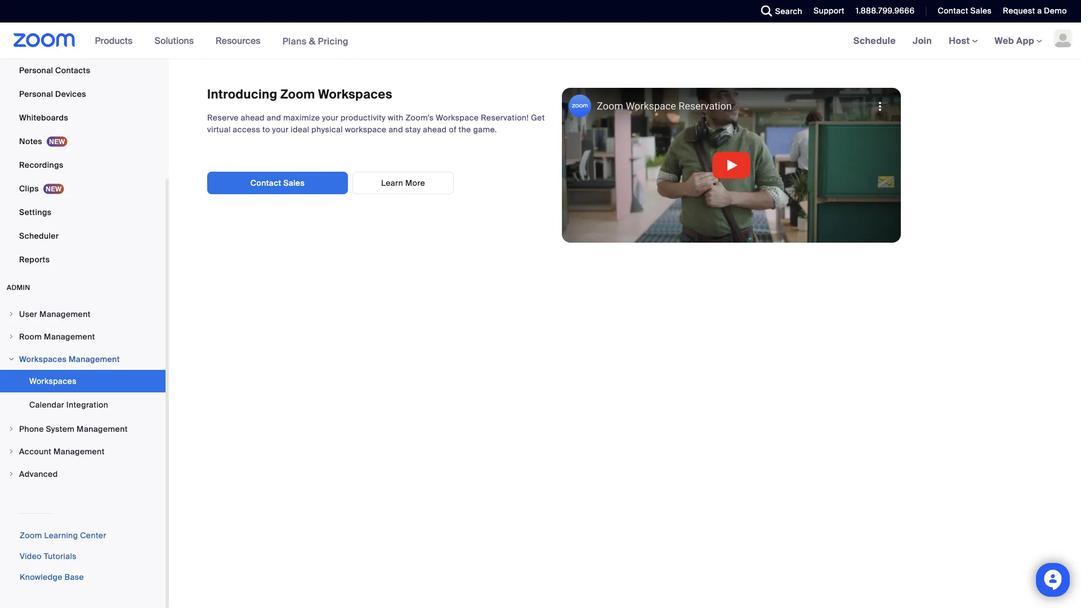 Task type: vqa. For each thing, say whether or not it's contained in the screenshot.
the rightmost Contact Sales
yes



Task type: describe. For each thing, give the bounding box(es) containing it.
advanced
[[19, 469, 58, 479]]

1 vertical spatial contact sales
[[251, 178, 305, 188]]

pricing
[[318, 35, 349, 47]]

room
[[19, 332, 42, 342]]

knowledge base
[[20, 572, 84, 583]]

to
[[263, 125, 270, 135]]

virtual
[[207, 125, 231, 135]]

solutions
[[155, 35, 194, 46]]

search button
[[753, 0, 806, 23]]

workspace
[[345, 125, 387, 135]]

management for user management
[[39, 309, 91, 319]]

calendar integration
[[29, 400, 108, 410]]

the
[[459, 125, 471, 135]]

clips
[[19, 183, 39, 194]]

learn
[[381, 178, 403, 188]]

0 vertical spatial contact
[[938, 6, 969, 16]]

physical
[[312, 125, 343, 135]]

account management menu item
[[0, 441, 166, 463]]

account
[[19, 447, 51, 457]]

tutorials
[[44, 552, 77, 562]]

workspaces for workspaces
[[29, 376, 77, 387]]

phone
[[19, 424, 44, 434]]

right image inside advanced menu item
[[8, 471, 15, 478]]

join link
[[905, 23, 941, 59]]

admin
[[7, 283, 30, 292]]

plans
[[283, 35, 307, 47]]

app
[[1017, 35, 1035, 46]]

settings link
[[0, 201, 166, 224]]

introducing
[[207, 86, 278, 103]]

scheduler
[[19, 231, 59, 241]]

solutions button
[[155, 23, 199, 59]]

request
[[1004, 6, 1036, 16]]

reserve ahead and maximize your productivity with zoom's workspace reservation! get virtual access to your ideal physical workspace and stay ahead of the game.
[[207, 113, 545, 135]]

banner containing products
[[0, 23, 1082, 59]]

0 vertical spatial and
[[267, 113, 281, 123]]

0 vertical spatial zoom
[[281, 86, 315, 103]]

profile picture image
[[1055, 29, 1073, 47]]

0 vertical spatial ahead
[[241, 113, 265, 123]]

scheduler link
[[0, 225, 166, 247]]

reserve
[[207, 113, 239, 123]]

request a demo
[[1004, 6, 1068, 16]]

personal for personal contacts
[[19, 65, 53, 75]]

management for workspaces management
[[69, 354, 120, 365]]

web
[[995, 35, 1015, 46]]

video tutorials link
[[20, 552, 77, 562]]

support
[[814, 6, 845, 16]]

0 vertical spatial sales
[[971, 6, 992, 16]]

introducing zoom workspaces
[[207, 86, 393, 103]]

management for room management
[[44, 332, 95, 342]]

more
[[406, 178, 425, 188]]

ideal
[[291, 125, 310, 135]]

workspace
[[436, 113, 479, 123]]

schedule link
[[846, 23, 905, 59]]

plans & pricing
[[283, 35, 349, 47]]

a
[[1038, 6, 1043, 16]]

personal contacts
[[19, 65, 90, 75]]

user management menu item
[[0, 304, 166, 325]]

0 horizontal spatial contact
[[251, 178, 281, 188]]

reservation!
[[481, 113, 529, 123]]

admin menu menu
[[0, 304, 166, 486]]

personal contacts link
[[0, 59, 166, 82]]

workspaces management menu item
[[0, 349, 166, 370]]

web app
[[995, 35, 1035, 46]]

room management menu item
[[0, 326, 166, 348]]

1 horizontal spatial and
[[389, 125, 403, 135]]

zoom learning center link
[[20, 531, 106, 541]]

1.888.799.9666
[[856, 6, 915, 16]]

1 vertical spatial ahead
[[423, 125, 447, 135]]

meetings navigation
[[846, 23, 1082, 59]]

0 horizontal spatial zoom
[[20, 531, 42, 541]]

with
[[388, 113, 404, 123]]

resources
[[216, 35, 261, 46]]

search
[[776, 6, 803, 16]]

zoom's
[[406, 113, 434, 123]]

workspaces management
[[19, 354, 120, 365]]

products button
[[95, 23, 138, 59]]

schedule
[[854, 35, 896, 46]]

room management
[[19, 332, 95, 342]]

right image for account management
[[8, 448, 15, 455]]

host
[[949, 35, 973, 46]]

workspaces management menu
[[0, 370, 166, 417]]

recordings link
[[0, 154, 166, 176]]

game.
[[473, 125, 497, 135]]



Task type: locate. For each thing, give the bounding box(es) containing it.
1 vertical spatial contact
[[251, 178, 281, 188]]

1 vertical spatial sales
[[283, 178, 305, 188]]

3 right image from the top
[[8, 448, 15, 455]]

right image for phone system management
[[8, 426, 15, 433]]

video tutorials
[[20, 552, 77, 562]]

contacts
[[55, 65, 90, 75]]

workspaces up calendar
[[29, 376, 77, 387]]

knowledge base link
[[20, 572, 84, 583]]

right image left user at the left bottom
[[8, 311, 15, 318]]

workspaces for workspaces management
[[19, 354, 67, 365]]

management up workspaces management
[[44, 332, 95, 342]]

right image inside room management menu item
[[8, 334, 15, 340]]

2 vertical spatial right image
[[8, 448, 15, 455]]

get
[[531, 113, 545, 123]]

reports link
[[0, 248, 166, 271]]

video
[[20, 552, 42, 562]]

personal menu menu
[[0, 0, 166, 272]]

learning
[[44, 531, 78, 541]]

personal for personal devices
[[19, 89, 53, 99]]

management for account management
[[54, 447, 105, 457]]

access
[[233, 125, 260, 135]]

1 vertical spatial right image
[[8, 356, 15, 363]]

zoom up video at the left bottom
[[20, 531, 42, 541]]

center
[[80, 531, 106, 541]]

notes link
[[0, 130, 166, 153]]

host button
[[949, 35, 978, 46]]

contact sales link
[[930, 0, 995, 23], [938, 6, 992, 16], [207, 172, 348, 194]]

management down integration
[[77, 424, 128, 434]]

right image inside user management menu item
[[8, 311, 15, 318]]

right image
[[8, 311, 15, 318], [8, 426, 15, 433], [8, 448, 15, 455]]

right image left the phone
[[8, 426, 15, 433]]

your
[[322, 113, 339, 123], [272, 125, 289, 135]]

workspaces inside menu
[[29, 376, 77, 387]]

maximize
[[283, 113, 320, 123]]

settings
[[19, 207, 52, 217]]

personal
[[19, 65, 53, 75], [19, 89, 53, 99]]

0 horizontal spatial and
[[267, 113, 281, 123]]

1.888.799.9666 button
[[848, 0, 918, 23], [856, 6, 915, 16]]

calendar integration link
[[0, 394, 166, 416]]

workspaces down room
[[19, 354, 67, 365]]

base
[[65, 572, 84, 583]]

personal devices link
[[0, 83, 166, 105]]

1 vertical spatial personal
[[19, 89, 53, 99]]

whiteboards
[[19, 112, 68, 123]]

1 vertical spatial zoom
[[20, 531, 42, 541]]

management inside workspaces management menu item
[[69, 354, 120, 365]]

calendar
[[29, 400, 64, 410]]

&
[[309, 35, 316, 47]]

whiteboards link
[[0, 106, 166, 129]]

management inside user management menu item
[[39, 309, 91, 319]]

of
[[449, 125, 457, 135]]

demo
[[1045, 6, 1068, 16]]

1 right image from the top
[[8, 334, 15, 340]]

1 horizontal spatial contact sales
[[938, 6, 992, 16]]

support link
[[806, 0, 848, 23], [814, 6, 845, 16]]

clips link
[[0, 177, 166, 200]]

right image for room
[[8, 334, 15, 340]]

user
[[19, 309, 37, 319]]

0 vertical spatial your
[[322, 113, 339, 123]]

1 vertical spatial and
[[389, 125, 403, 135]]

2 right image from the top
[[8, 356, 15, 363]]

management up workspaces link
[[69, 354, 120, 365]]

contact sales down to at the left top of page
[[251, 178, 305, 188]]

devices
[[55, 89, 86, 99]]

0 vertical spatial right image
[[8, 311, 15, 318]]

personal up whiteboards
[[19, 89, 53, 99]]

reports
[[19, 254, 50, 265]]

and up to at the left top of page
[[267, 113, 281, 123]]

ahead left of
[[423, 125, 447, 135]]

zoom logo image
[[14, 33, 75, 47]]

workspaces link
[[0, 370, 166, 393]]

system
[[46, 424, 75, 434]]

right image for workspaces
[[8, 356, 15, 363]]

resources button
[[216, 23, 266, 59]]

management
[[39, 309, 91, 319], [44, 332, 95, 342], [69, 354, 120, 365], [77, 424, 128, 434], [54, 447, 105, 457]]

zoom learning center
[[20, 531, 106, 541]]

web app button
[[995, 35, 1043, 46]]

contact down to at the left top of page
[[251, 178, 281, 188]]

sales
[[971, 6, 992, 16], [283, 178, 305, 188]]

0 horizontal spatial your
[[272, 125, 289, 135]]

1 horizontal spatial contact
[[938, 6, 969, 16]]

workspaces inside menu item
[[19, 354, 67, 365]]

and
[[267, 113, 281, 123], [389, 125, 403, 135]]

workspaces up productivity in the top of the page
[[318, 86, 393, 103]]

phone system management
[[19, 424, 128, 434]]

learn more
[[381, 178, 425, 188]]

right image for user management
[[8, 311, 15, 318]]

workspaces
[[318, 86, 393, 103], [19, 354, 67, 365], [29, 376, 77, 387]]

management inside room management menu item
[[44, 332, 95, 342]]

integration
[[66, 400, 108, 410]]

management inside phone system management menu item
[[77, 424, 128, 434]]

right image
[[8, 334, 15, 340], [8, 356, 15, 363], [8, 471, 15, 478]]

1 horizontal spatial ahead
[[423, 125, 447, 135]]

1 vertical spatial workspaces
[[19, 354, 67, 365]]

contact sales up 'host' dropdown button
[[938, 6, 992, 16]]

management down phone system management menu item
[[54, 447, 105, 457]]

0 vertical spatial workspaces
[[318, 86, 393, 103]]

sales up 'host' dropdown button
[[971, 6, 992, 16]]

request a demo link
[[995, 0, 1082, 23], [1004, 6, 1068, 16]]

notes
[[19, 136, 42, 146]]

join
[[913, 35, 933, 46]]

0 vertical spatial personal
[[19, 65, 53, 75]]

3 right image from the top
[[8, 471, 15, 478]]

ahead
[[241, 113, 265, 123], [423, 125, 447, 135]]

contact up host
[[938, 6, 969, 16]]

contact sales
[[938, 6, 992, 16], [251, 178, 305, 188]]

stay
[[405, 125, 421, 135]]

products
[[95, 35, 133, 46]]

2 vertical spatial workspaces
[[29, 376, 77, 387]]

0 vertical spatial contact sales
[[938, 6, 992, 16]]

right image left account
[[8, 448, 15, 455]]

productivity
[[341, 113, 386, 123]]

ahead up access
[[241, 113, 265, 123]]

banner
[[0, 23, 1082, 59]]

0 horizontal spatial contact sales
[[251, 178, 305, 188]]

personal up the personal devices
[[19, 65, 53, 75]]

management inside account management menu item
[[54, 447, 105, 457]]

1 personal from the top
[[19, 65, 53, 75]]

1 vertical spatial your
[[272, 125, 289, 135]]

0 horizontal spatial ahead
[[241, 113, 265, 123]]

right image inside workspaces management menu item
[[8, 356, 15, 363]]

sales down ideal
[[283, 178, 305, 188]]

your right to at the left top of page
[[272, 125, 289, 135]]

personal devices
[[19, 89, 86, 99]]

zoom up maximize
[[281, 86, 315, 103]]

1 horizontal spatial your
[[322, 113, 339, 123]]

1 horizontal spatial sales
[[971, 6, 992, 16]]

0 vertical spatial right image
[[8, 334, 15, 340]]

2 personal from the top
[[19, 89, 53, 99]]

0 horizontal spatial sales
[[283, 178, 305, 188]]

personal inside "personal devices" link
[[19, 89, 53, 99]]

product information navigation
[[87, 23, 357, 59]]

learn more link
[[353, 172, 454, 194]]

2 vertical spatial right image
[[8, 471, 15, 478]]

knowledge
[[20, 572, 62, 583]]

right image inside phone system management menu item
[[8, 426, 15, 433]]

phone system management menu item
[[0, 419, 166, 440]]

advanced menu item
[[0, 464, 166, 485]]

your up physical at the left of page
[[322, 113, 339, 123]]

account management
[[19, 447, 105, 457]]

recordings
[[19, 160, 64, 170]]

user management
[[19, 309, 91, 319]]

1 vertical spatial right image
[[8, 426, 15, 433]]

management up room management
[[39, 309, 91, 319]]

right image inside account management menu item
[[8, 448, 15, 455]]

1 right image from the top
[[8, 311, 15, 318]]

1 horizontal spatial zoom
[[281, 86, 315, 103]]

2 right image from the top
[[8, 426, 15, 433]]

and down the with
[[389, 125, 403, 135]]

plans & pricing link
[[283, 35, 349, 47], [283, 35, 349, 47]]



